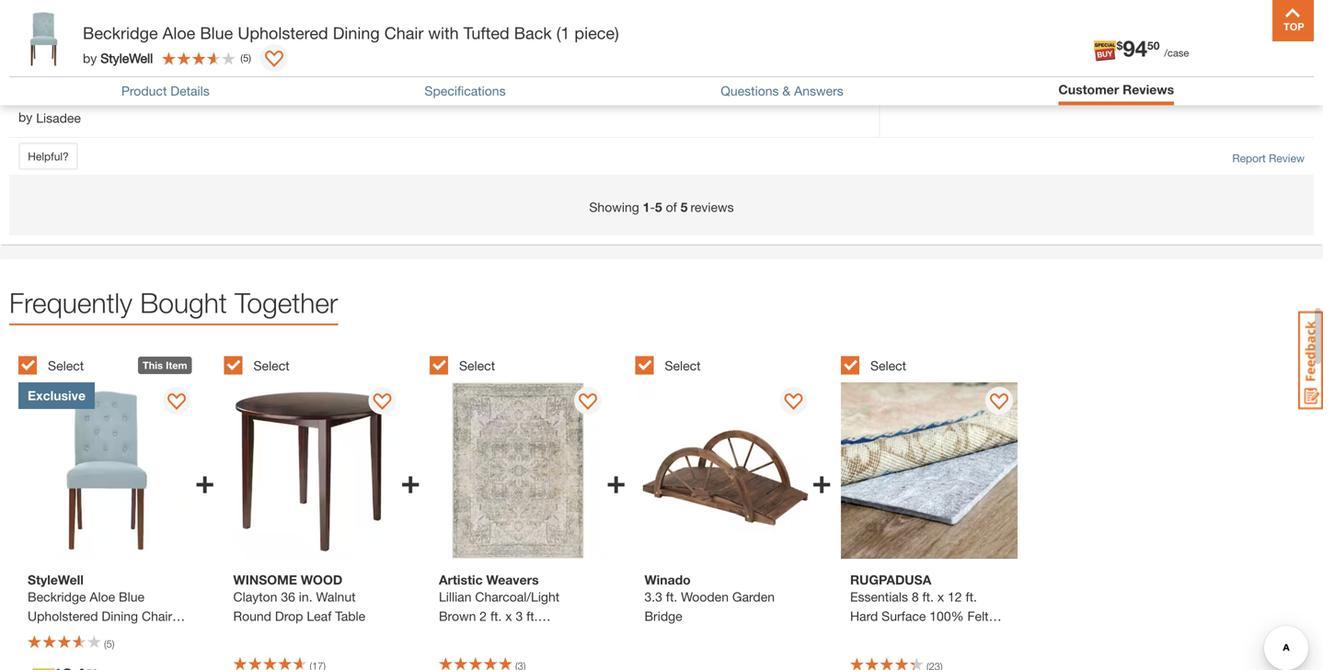 Task type: describe. For each thing, give the bounding box(es) containing it.
frequently
[[9, 287, 132, 320]]

4 / 5 group
[[635, 346, 832, 671]]

product
[[121, 83, 167, 99]]

display image for rugpadusa essentials 8 ft. x 12 ft. hard surface 100% felt 3/8 in. thickness rug pad
[[990, 394, 1008, 412]]

x inside the artistic weavers lillian charcoal/light brown 2 ft. x 3 ft. medallion machine- washable indoor area rug
[[505, 609, 512, 624]]

select for winado 3.3 ft. wooden garden bridge
[[665, 359, 701, 374]]

walnut
[[316, 590, 356, 605]]

lillian
[[439, 590, 472, 605]]

2 horizontal spatial 5
[[681, 200, 688, 215]]

50
[[1148, 39, 1160, 52]]

rugpadusa
[[850, 573, 932, 588]]

tufted
[[464, 23, 510, 43]]

wood
[[301, 573, 343, 588]]

2 / 5 group
[[224, 346, 421, 671]]

wooden
[[681, 590, 729, 605]]

select inside 1 / 5 group
[[48, 359, 84, 374]]

product details
[[121, 83, 210, 99]]

chair
[[384, 23, 424, 43]]

bridge
[[645, 609, 683, 624]]

wanted
[[56, 38, 102, 53]]

winsome
[[233, 573, 297, 588]]

select for winsome wood clayton 36 in. walnut round drop leaf table
[[254, 359, 290, 374]]

hard
[[850, 609, 878, 624]]

this
[[143, 360, 163, 372]]

blue
[[200, 23, 233, 43]]

2 horizontal spatial to
[[682, 61, 693, 77]]

by for by stylewell
[[83, 50, 97, 66]]

essentials
[[850, 590, 908, 605]]

machine-
[[498, 629, 553, 644]]

answers
[[794, 83, 844, 99]]

top button
[[1273, 0, 1314, 41]]

surface
[[882, 609, 926, 624]]

back
[[514, 23, 552, 43]]

(
[[240, 52, 243, 64]]

2
[[480, 609, 487, 624]]

1 it from the left
[[714, 61, 721, 77]]

medallion
[[439, 629, 495, 644]]

legs
[[322, 61, 346, 77]]

frequently bought together
[[9, 287, 338, 320]]

piece)
[[575, 23, 619, 43]]

wasn't
[[752, 61, 790, 77]]

time.
[[290, 81, 318, 96]]

on
[[190, 61, 206, 77]]

specifications
[[425, 83, 506, 99]]

+ for artistic weavers
[[606, 462, 626, 501]]

easy
[[18, 61, 46, 77]]

brown
[[439, 609, 476, 624]]

first,
[[232, 61, 257, 77]]

0 horizontal spatial 5
[[243, 52, 249, 64]]

charcoal/light
[[475, 590, 560, 605]]

1 the from the left
[[210, 61, 228, 77]]

assembled,
[[53, 81, 119, 96]]

2 the from the left
[[300, 61, 318, 77]]

select for rugpadusa essentials 8 ft. x 12 ft. hard surface 100% felt 3/8 in. thickness rug pad
[[870, 359, 907, 374]]

so
[[724, 61, 738, 77]]

area
[[540, 648, 566, 663]]

display image for winado
[[784, 394, 803, 412]]

ft. inside winado 3.3 ft. wooden garden bridge
[[666, 590, 678, 605]]

pad
[[978, 629, 1001, 644]]

lisadee button
[[36, 109, 81, 128]]

+ for winado
[[812, 462, 832, 501]]

review
[[1269, 152, 1305, 165]]

5 / 5 group
[[841, 346, 1038, 671]]

details
[[170, 83, 210, 99]]

ooof.
[[18, 38, 52, 53]]

+ for winsome wood
[[401, 462, 421, 501]]

3.3 ft. wooden garden bridge image
[[635, 383, 812, 560]]

questions
[[721, 83, 779, 99]]

weavers
[[486, 573, 539, 588]]

lisadee
[[36, 111, 81, 126]]

ft. right 12
[[966, 590, 977, 605]]

feedback link image
[[1298, 311, 1323, 410]]

clayton 36 in. walnut round drop leaf table image
[[224, 383, 401, 560]]

showing
[[589, 200, 639, 215]]

leaf
[[307, 609, 332, 624]]

in. inside winsome wood clayton 36 in. walnut round drop leaf table
[[299, 590, 313, 605]]

round
[[233, 609, 271, 624]]

reviews
[[1123, 82, 1174, 97]]

showing 1 - 5 of 5 reviews
[[589, 200, 734, 215]]

essentials 8 ft. x 12 ft. hard surface 100% felt 3/8 in. thickness rug pad image
[[841, 383, 1018, 560]]

2 vertical spatial of
[[666, 200, 677, 215]]

artistic weavers lillian charcoal/light brown 2 ft. x 3 ft. medallion machine- washable indoor area rug
[[439, 573, 593, 663]]

4.
[[175, 61, 186, 77]]

winsome wood clayton 36 in. walnut round drop leaf table
[[233, 573, 365, 624]]

display image for winsome wood
[[373, 394, 391, 412]]

others,
[[530, 61, 570, 77]]

( 5 )
[[240, 52, 251, 64]]

2 horizontal spatial was
[[627, 61, 650, 77]]

thickness
[[890, 629, 948, 644]]

assemble,
[[65, 61, 123, 77]]

rug inside the artistic weavers lillian charcoal/light brown 2 ft. x 3 ft. medallion machine- washable indoor area rug
[[569, 648, 593, 663]]

helpful? button
[[18, 143, 78, 170]]

aloe
[[163, 23, 195, 43]]

0 horizontal spatial to
[[50, 61, 61, 77]]

these.
[[147, 38, 184, 53]]

this item
[[143, 360, 187, 372]]

ordered
[[127, 61, 172, 77]]



Task type: vqa. For each thing, say whether or not it's contained in the screenshot.
2.2
no



Task type: locate. For each thing, give the bounding box(es) containing it.
0 horizontal spatial the
[[210, 61, 228, 77]]

exclusive
[[28, 389, 86, 404]]

display image
[[167, 394, 186, 412], [373, 394, 391, 412], [784, 394, 803, 412]]

select inside 2 / 5 group
[[254, 359, 290, 374]]

display image inside 4 / 5 group
[[784, 394, 803, 412]]

1 horizontal spatial 5
[[655, 200, 662, 215]]

by for by lisadee
[[18, 109, 32, 125]]

select inside 5 / 5 group
[[870, 359, 907, 374]]

report review button
[[1233, 150, 1305, 167]]

0 horizontal spatial x
[[505, 609, 512, 624]]

artistic
[[439, 573, 483, 588]]

3 + from the left
[[606, 462, 626, 501]]

x
[[938, 590, 944, 605], [505, 609, 512, 624]]

upholstered
[[238, 23, 328, 43]]

)
[[249, 52, 251, 64]]

indoor
[[499, 648, 536, 663]]

1 vertical spatial x
[[505, 609, 512, 624]]

5 select from the left
[[870, 359, 907, 374]]

extremely
[[376, 61, 432, 77]]

3 the from the left
[[508, 61, 526, 77]]

1 vertical spatial in.
[[872, 629, 886, 644]]

display image inside 1 / 5 group
[[167, 394, 186, 412]]

x left 3
[[505, 609, 512, 624]]

not
[[174, 81, 192, 96]]

0 horizontal spatial display image
[[265, 51, 283, 69]]

display image for artistic weavers lillian charcoal/light brown 2 ft. x 3 ft. medallion machine- washable indoor area rug
[[579, 394, 597, 412]]

display image inside 2 / 5 group
[[373, 394, 391, 412]]

0 vertical spatial by
[[83, 50, 97, 66]]

4 select from the left
[[665, 359, 701, 374]]

by down the once
[[18, 109, 32, 125]]

husband
[[573, 61, 624, 77]]

ooof. wanted to like these. easy to assemble, ordered 4. on the first, one of the legs was extremely shorter than the others, husband was able to fix it so it wasn't as* wobbly. once assembled, was just not comfy, waste of time.
[[18, 38, 859, 96]]

customer reviews button
[[1059, 82, 1174, 101], [1059, 82, 1174, 97]]

beckridge aloe blue upholstered dining chair with tufted back (1 piece)
[[83, 23, 619, 43]]

felt
[[968, 609, 989, 624]]

ft. right 2
[[490, 609, 502, 624]]

in. right 36
[[299, 590, 313, 605]]

rug inside rugpadusa essentials 8 ft. x 12 ft. hard surface 100% felt 3/8 in. thickness rug pad
[[951, 629, 975, 644]]

reviews
[[691, 200, 734, 215]]

1 horizontal spatial was
[[349, 61, 372, 77]]

of right one
[[285, 61, 297, 77]]

+ inside 3 / 5 'group'
[[606, 462, 626, 501]]

the
[[210, 61, 228, 77], [300, 61, 318, 77], [508, 61, 526, 77]]

of right -
[[666, 200, 677, 215]]

by
[[83, 50, 97, 66], [18, 109, 32, 125]]

was
[[349, 61, 372, 77], [627, 61, 650, 77], [123, 81, 146, 96]]

the up comfy,
[[210, 61, 228, 77]]

1 horizontal spatial it
[[742, 61, 749, 77]]

1 vertical spatial by
[[18, 109, 32, 125]]

4 + from the left
[[812, 462, 832, 501]]

1 vertical spatial of
[[275, 81, 286, 96]]

by stylewell
[[83, 50, 153, 66]]

it right so
[[742, 61, 749, 77]]

3 / 5 group
[[430, 346, 626, 671]]

8
[[912, 590, 919, 605]]

report
[[1233, 152, 1266, 165]]

washable
[[439, 648, 495, 663]]

$
[[1117, 39, 1123, 52]]

display image
[[265, 51, 283, 69], [579, 394, 597, 412], [990, 394, 1008, 412]]

5 left one
[[243, 52, 249, 64]]

2 display image from the left
[[373, 394, 391, 412]]

36
[[281, 590, 295, 605]]

+ inside 4 / 5 group
[[812, 462, 832, 501]]

beckridge
[[83, 23, 158, 43]]

0 vertical spatial of
[[285, 61, 297, 77]]

dining
[[333, 23, 380, 43]]

2 horizontal spatial the
[[508, 61, 526, 77]]

0 horizontal spatial by
[[18, 109, 32, 125]]

product image image
[[14, 9, 74, 69]]

94
[[1123, 35, 1148, 61]]

0 vertical spatial in.
[[299, 590, 313, 605]]

1 horizontal spatial to
[[106, 38, 118, 53]]

0 horizontal spatial in.
[[299, 590, 313, 605]]

1 horizontal spatial by
[[83, 50, 97, 66]]

ft. down winado
[[666, 590, 678, 605]]

bought
[[140, 287, 227, 320]]

0 vertical spatial x
[[938, 590, 944, 605]]

the right than
[[508, 61, 526, 77]]

select
[[48, 359, 84, 374], [254, 359, 290, 374], [459, 359, 495, 374], [665, 359, 701, 374], [870, 359, 907, 374]]

waste
[[237, 81, 272, 96]]

comfy,
[[196, 81, 234, 96]]

winado
[[645, 573, 691, 588]]

was right the legs
[[349, 61, 372, 77]]

select inside 4 / 5 group
[[665, 359, 701, 374]]

2 + from the left
[[401, 462, 421, 501]]

questions & answers button
[[721, 83, 844, 99], [721, 83, 844, 99]]

by lisadee
[[18, 109, 81, 126]]

product details button
[[121, 83, 210, 99], [121, 83, 210, 99]]

2 it from the left
[[742, 61, 749, 77]]

just
[[149, 81, 170, 96]]

2 horizontal spatial display image
[[784, 394, 803, 412]]

1 horizontal spatial display image
[[373, 394, 391, 412]]

1 + from the left
[[195, 462, 215, 501]]

&
[[783, 83, 791, 99]]

shorter
[[435, 61, 476, 77]]

1 / 5 group
[[18, 346, 215, 671]]

$ 94 50
[[1117, 35, 1160, 61]]

0 horizontal spatial was
[[123, 81, 146, 96]]

1 select from the left
[[48, 359, 84, 374]]

0 horizontal spatial display image
[[167, 394, 186, 412]]

1 horizontal spatial in.
[[872, 629, 886, 644]]

1 horizontal spatial display image
[[579, 394, 597, 412]]

item
[[166, 360, 187, 372]]

customer reviews
[[1059, 82, 1174, 97]]

ft.
[[666, 590, 678, 605], [923, 590, 934, 605], [966, 590, 977, 605], [490, 609, 502, 624], [526, 609, 538, 624]]

0 horizontal spatial rug
[[569, 648, 593, 663]]

5
[[243, 52, 249, 64], [655, 200, 662, 215], [681, 200, 688, 215]]

by up assembled,
[[83, 50, 97, 66]]

1 horizontal spatial the
[[300, 61, 318, 77]]

rug down felt
[[951, 629, 975, 644]]

3 select from the left
[[459, 359, 495, 374]]

it
[[714, 61, 721, 77], [742, 61, 749, 77]]

was left able
[[627, 61, 650, 77]]

of
[[285, 61, 297, 77], [275, 81, 286, 96], [666, 200, 677, 215]]

3
[[516, 609, 523, 624]]

x inside rugpadusa essentials 8 ft. x 12 ft. hard surface 100% felt 3/8 in. thickness rug pad
[[938, 590, 944, 605]]

x left 12
[[938, 590, 944, 605]]

rug
[[951, 629, 975, 644], [569, 648, 593, 663]]

report review
[[1233, 152, 1305, 165]]

questions & answers
[[721, 83, 844, 99]]

helpful?
[[28, 150, 69, 163]]

in. right 3/8
[[872, 629, 886, 644]]

1 display image from the left
[[167, 394, 186, 412]]

5 right 1
[[655, 200, 662, 215]]

/case
[[1164, 47, 1189, 59]]

1 horizontal spatial x
[[938, 590, 944, 605]]

0 vertical spatial rug
[[951, 629, 975, 644]]

in. inside rugpadusa essentials 8 ft. x 12 ft. hard surface 100% felt 3/8 in. thickness rug pad
[[872, 629, 886, 644]]

2 horizontal spatial display image
[[990, 394, 1008, 412]]

to
[[106, 38, 118, 53], [50, 61, 61, 77], [682, 61, 693, 77]]

customer
[[1059, 82, 1119, 97]]

by inside by lisadee
[[18, 109, 32, 125]]

with
[[428, 23, 459, 43]]

as*
[[793, 61, 811, 77]]

to left fix
[[682, 61, 693, 77]]

+ inside 2 / 5 group
[[401, 462, 421, 501]]

rugpadusa essentials 8 ft. x 12 ft. hard surface 100% felt 3/8 in. thickness rug pad
[[850, 573, 1001, 644]]

ft. right 8
[[923, 590, 934, 605]]

1
[[643, 200, 650, 215]]

1 vertical spatial rug
[[569, 648, 593, 663]]

5 left reviews
[[681, 200, 688, 215]]

table
[[335, 609, 365, 624]]

3.3
[[645, 590, 662, 605]]

the up time.
[[300, 61, 318, 77]]

one
[[260, 61, 282, 77]]

to left like in the left of the page
[[106, 38, 118, 53]]

+ inside 1 / 5 group
[[195, 462, 215, 501]]

of down one
[[275, 81, 286, 96]]

12
[[948, 590, 962, 605]]

together
[[235, 287, 338, 320]]

3 display image from the left
[[784, 394, 803, 412]]

once
[[18, 81, 49, 96]]

2 select from the left
[[254, 359, 290, 374]]

select inside 3 / 5 'group'
[[459, 359, 495, 374]]

0 horizontal spatial it
[[714, 61, 721, 77]]

it right fix
[[714, 61, 721, 77]]

select for artistic weavers lillian charcoal/light brown 2 ft. x 3 ft. medallion machine- washable indoor area rug
[[459, 359, 495, 374]]

was down ordered
[[123, 81, 146, 96]]

ft. right 3
[[526, 609, 538, 624]]

lillian charcoal/light brown 2 ft. x 3 ft. medallion machine-washable indoor area rug image
[[430, 383, 606, 560]]

1 horizontal spatial rug
[[951, 629, 975, 644]]

rug right area
[[569, 648, 593, 663]]

in.
[[299, 590, 313, 605], [872, 629, 886, 644]]

3/8
[[850, 629, 869, 644]]

100%
[[930, 609, 964, 624]]

to right easy
[[50, 61, 61, 77]]

garden
[[732, 590, 775, 605]]

wobbly.
[[815, 61, 859, 77]]



